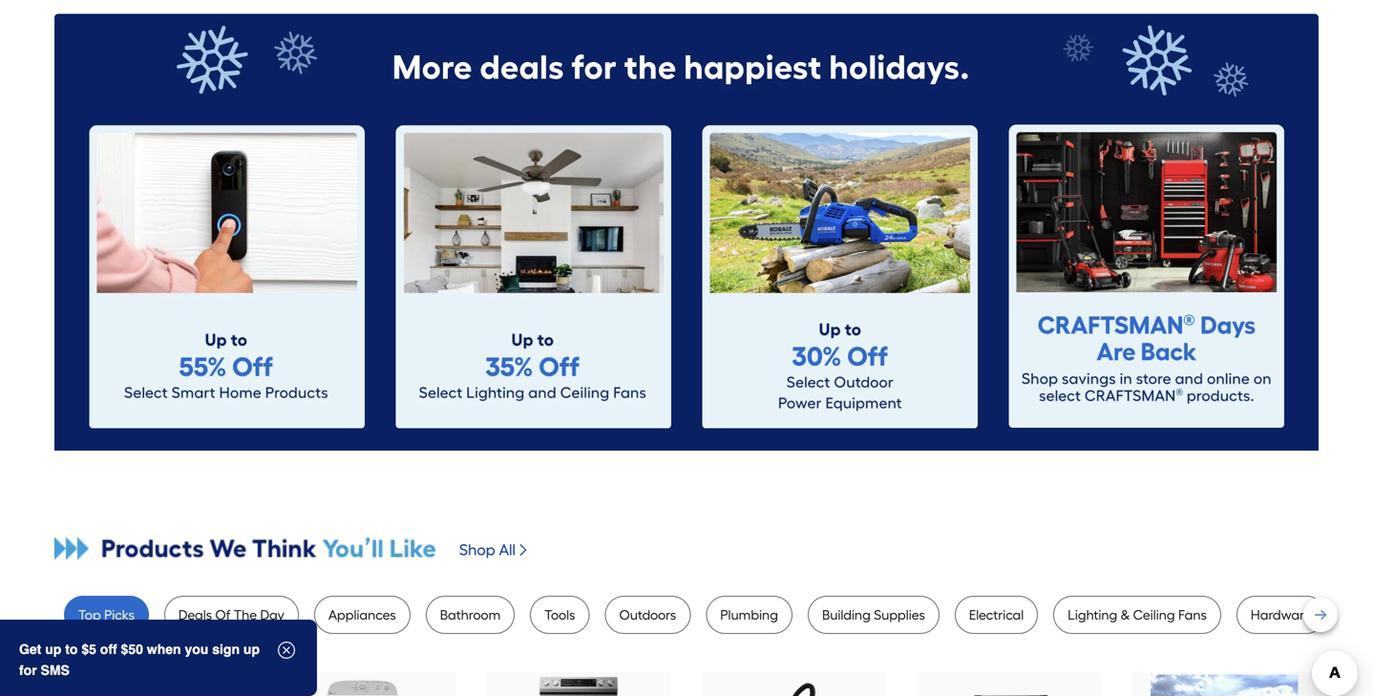 Task type: vqa. For each thing, say whether or not it's contained in the screenshot.
Hisense 23.43-in W 140-Can Capacity Stainless Steel Built-In/Freestanding Beverage Refrigerator with Glass Door "IMAGE"
yes



Task type: locate. For each thing, give the bounding box(es) containing it.
$5
[[82, 642, 96, 657]]

shop all
[[460, 541, 516, 559]]

when
[[147, 642, 181, 657]]

whirlpool 7-cu ft electric dryer (white) image
[[290, 675, 438, 697]]

1 horizontal spatial up
[[244, 642, 260, 657]]

up right sign
[[244, 642, 260, 657]]

day
[[260, 607, 285, 623]]

craftsman days are back. shop savings in store and online on select craftsman products. image
[[1009, 125, 1285, 428]]

up
[[45, 642, 61, 657], [244, 642, 260, 657]]

&
[[1121, 607, 1131, 623]]

building
[[823, 607, 871, 623]]

all
[[499, 541, 516, 559]]

craftsman 5-gallons 4-hp corded wet/dry shop vacuum with accessories included image
[[721, 675, 868, 697]]

up to 55 percent off select smart home products. image
[[89, 125, 365, 429]]

up left to
[[45, 642, 61, 657]]

deals of the day
[[179, 607, 285, 623]]

1 up from the left
[[45, 642, 61, 657]]

$50
[[121, 642, 143, 657]]

you
[[185, 642, 209, 657]]

get up to $5 off $50 when you sign up for sms
[[19, 642, 260, 678]]

top
[[78, 607, 101, 623]]

get
[[19, 642, 41, 657]]

shop all link
[[460, 531, 531, 569]]

2 up from the left
[[244, 642, 260, 657]]

0 horizontal spatial up
[[45, 642, 61, 657]]



Task type: describe. For each thing, give the bounding box(es) containing it.
supplies
[[874, 607, 926, 623]]

up to 35 percent off select lighting and ceiling fans. image
[[396, 125, 672, 429]]

samsung 30-in glass top 5 elements 6.3-cu ft self-cleaning air fry convection oven freestanding smart electric range (fingerprint resistant stainless steel) image
[[505, 675, 653, 697]]

fans
[[1179, 607, 1208, 623]]

top picks
[[78, 607, 135, 623]]

outdoors
[[620, 607, 677, 623]]

more deals for the happiest holidays. image
[[54, 14, 1319, 106]]

lighting
[[1068, 607, 1118, 623]]

lighting & ceiling fans
[[1068, 607, 1208, 623]]

the
[[234, 607, 257, 623]]

deals
[[179, 607, 212, 623]]

for
[[19, 663, 37, 678]]

sms
[[41, 663, 70, 678]]

electrical
[[970, 607, 1024, 623]]

appliances
[[329, 607, 396, 623]]

bathroom
[[440, 607, 501, 623]]

shop
[[460, 541, 496, 559]]

to
[[65, 642, 78, 657]]

of
[[215, 607, 231, 623]]

building supplies
[[823, 607, 926, 623]]

veikous 10-ft w x 13-ft l x 7-ft 3-in h gray metal freestanding pergola with canopy image
[[1151, 675, 1299, 697]]

hardware
[[1252, 607, 1312, 623]]

hisense 23.43-in w 140-can capacity stainless steel built-in/freestanding beverage refrigerator with glass door image
[[936, 675, 1084, 697]]

picks
[[104, 607, 135, 623]]

sign
[[212, 642, 240, 657]]

chevron right image
[[516, 543, 531, 558]]

plumbing
[[721, 607, 779, 623]]

off
[[100, 642, 117, 657]]

up to 30 percent off select outdoor power equipment. image
[[702, 125, 978, 429]]

tools
[[545, 607, 576, 623]]

ceiling
[[1134, 607, 1176, 623]]



